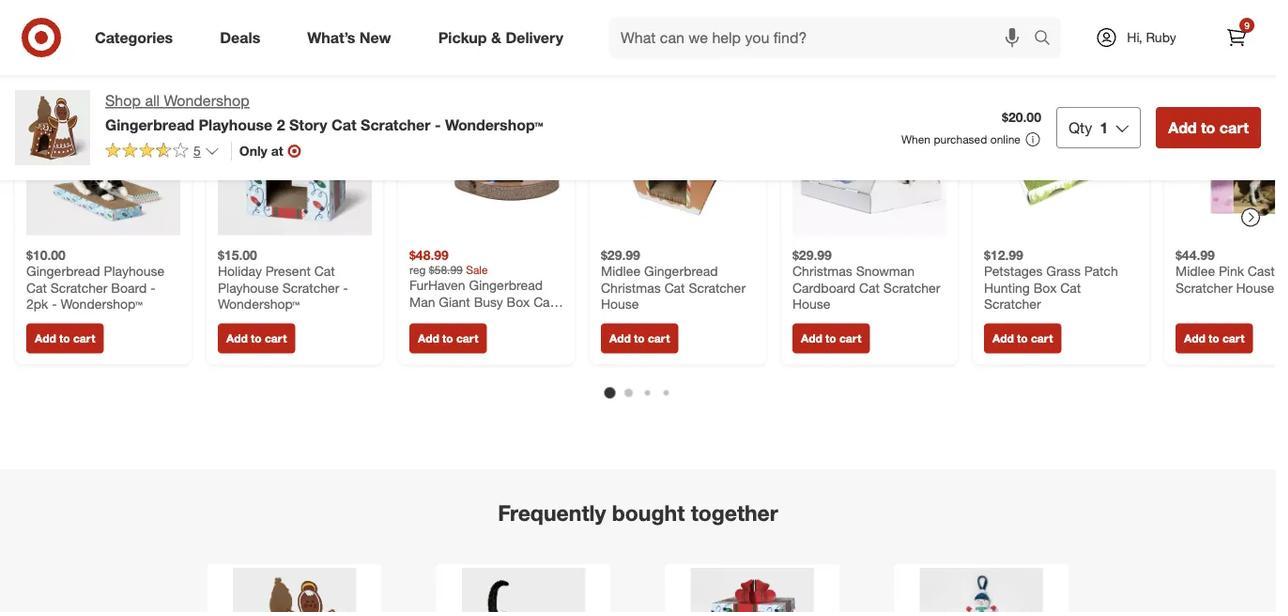 Task type: vqa. For each thing, say whether or not it's contained in the screenshot.


Task type: locate. For each thing, give the bounding box(es) containing it.
furhaven gingerbread man giant busy box cat scratcher image
[[409, 81, 563, 235]]

christmas
[[793, 263, 852, 279], [601, 279, 661, 296]]

1 horizontal spatial $29.99
[[793, 246, 832, 263]]

$48.99 reg $58.99 sale furhaven gingerbread man giant busy box cat scratcher
[[409, 246, 554, 326]]

1 house from the left
[[601, 296, 639, 312]]

delivery
[[506, 28, 563, 47]]

patch
[[1084, 263, 1118, 279]]

add down $44.99 midlee pink castl
[[1184, 331, 1206, 345]]

cart down "giant"
[[456, 331, 478, 345]]

add for $15.00 holiday present cat playhouse scratcher - wondershop™
[[226, 331, 248, 345]]

&
[[491, 28, 501, 47]]

ruby
[[1146, 29, 1176, 46]]

0 vertical spatial holiday present cat playhouse scratcher - wondershop™ image
[[218, 81, 372, 235]]

new
[[360, 28, 391, 47]]

$29.99 for midlee
[[601, 246, 640, 263]]

busy
[[474, 293, 503, 310]]

2 house from the left
[[793, 296, 831, 312]]

cart down $29.99 midlee gingerbread christmas cat scratcher house
[[648, 331, 670, 345]]

midlee inside $44.99 midlee pink castl
[[1176, 263, 1215, 279]]

$29.99 inside $29.99 christmas snowman cardboard cat scratcher house
[[793, 246, 832, 263]]

add for $12.99 petstages grass patch hunting box cat scratcher
[[993, 331, 1014, 345]]

hunting
[[984, 279, 1030, 296]]

add to cart for $29.99 midlee gingerbread christmas cat scratcher house
[[609, 331, 670, 345]]

1 midlee from the left
[[601, 263, 641, 279]]

- inside $15.00 holiday present cat playhouse scratcher - wondershop™
[[343, 279, 348, 296]]

add to cart button for $48.99 reg $58.99 sale furhaven gingerbread man giant busy box cat scratcher
[[409, 323, 487, 353]]

what's
[[307, 28, 355, 47]]

1 horizontal spatial house
[[793, 296, 831, 312]]

playhouse inside $15.00 holiday present cat playhouse scratcher - wondershop™
[[218, 279, 279, 296]]

box right hunting
[[1034, 279, 1057, 296]]

$10.00
[[26, 246, 66, 263]]

house
[[601, 296, 639, 312], [793, 296, 831, 312]]

board
[[111, 279, 147, 296]]

shop all wondershop gingerbread playhouse 2 story cat scratcher - wondershop™
[[105, 92, 543, 134]]

1 horizontal spatial holiday present cat playhouse scratcher - wondershop™ image
[[691, 568, 814, 612]]

cart for $48.99 reg $58.99 sale furhaven gingerbread man giant busy box cat scratcher
[[456, 331, 478, 345]]

box right busy
[[507, 293, 530, 310]]

-
[[435, 115, 441, 134], [150, 279, 156, 296], [343, 279, 348, 296], [52, 296, 57, 312]]

add to cart
[[1168, 118, 1249, 137], [35, 331, 95, 345], [226, 331, 287, 345], [418, 331, 478, 345], [609, 331, 670, 345], [801, 331, 861, 345], [993, 331, 1053, 345], [1184, 331, 1245, 345]]

0 horizontal spatial house
[[601, 296, 639, 312]]

when
[[901, 132, 931, 146]]

playhouse for holiday
[[218, 279, 279, 296]]

cart
[[1220, 118, 1249, 137], [73, 331, 95, 345], [265, 331, 287, 345], [456, 331, 478, 345], [648, 331, 670, 345], [839, 331, 861, 345], [1031, 331, 1053, 345], [1223, 331, 1245, 345]]

1 vertical spatial holiday present cat playhouse scratcher - wondershop™ image
[[691, 568, 814, 612]]

add to cart button
[[1156, 107, 1261, 148], [26, 323, 104, 353], [218, 323, 295, 353], [409, 323, 487, 353], [601, 323, 678, 353], [793, 323, 870, 353], [984, 323, 1061, 353], [1176, 323, 1253, 353]]

0 horizontal spatial $29.99
[[601, 246, 640, 263]]

wondershop
[[164, 92, 249, 110]]

playhouse up only
[[198, 115, 273, 134]]

at
[[271, 143, 283, 159]]

wondershop™ down &
[[445, 115, 543, 134]]

add for $48.99 reg $58.99 sale furhaven gingerbread man giant busy box cat scratcher
[[418, 331, 439, 345]]

cart down pink
[[1223, 331, 1245, 345]]

0 horizontal spatial christmas
[[601, 279, 661, 296]]

cart down 9 link
[[1220, 118, 1249, 137]]

playhouse
[[198, 115, 273, 134], [104, 263, 165, 279], [218, 279, 279, 296]]

wondershop™
[[445, 115, 543, 134], [61, 296, 142, 312], [218, 296, 300, 312]]

add for $29.99 midlee gingerbread christmas cat scratcher house
[[609, 331, 631, 345]]

box
[[1034, 279, 1057, 296], [507, 293, 530, 310]]

qty
[[1069, 118, 1092, 137]]

$29.99 midlee gingerbread christmas cat scratcher house
[[601, 246, 746, 312]]

petstages grass patch hunting box cat scratcher image
[[984, 81, 1138, 235]]

0 horizontal spatial box
[[507, 293, 530, 310]]

midlee gingerbread christmas cat scratcher house image
[[601, 81, 755, 235]]

0 horizontal spatial wondershop™
[[61, 296, 142, 312]]

1
[[1100, 118, 1108, 137]]

what's new
[[307, 28, 391, 47]]

$29.99
[[601, 246, 640, 263], [793, 246, 832, 263]]

$44.99
[[1176, 246, 1215, 263]]

house inside $29.99 midlee gingerbread christmas cat scratcher house
[[601, 296, 639, 312]]

scratcher inside $10.00 gingerbread playhouse cat scratcher board - 2pk - wondershop™
[[50, 279, 107, 296]]

add down 2pk
[[35, 331, 56, 345]]

christmas snowman cardboard cat scratcher house image
[[793, 81, 947, 235]]

midlee
[[601, 263, 641, 279], [1176, 263, 1215, 279]]

add down holiday
[[226, 331, 248, 345]]

scratcher inside shop all wondershop gingerbread playhouse 2 story cat scratcher - wondershop™
[[361, 115, 431, 134]]

1 horizontal spatial gingerbread playhouse cat scratcher board - 2pk - wondershop™ image
[[462, 568, 585, 612]]

gingerbread inside shop all wondershop gingerbread playhouse 2 story cat scratcher - wondershop™
[[105, 115, 194, 134]]

gingerbread
[[105, 115, 194, 134], [26, 263, 100, 279], [644, 263, 718, 279], [469, 277, 543, 293]]

holiday present cat playhouse scratcher - wondershop™ image
[[218, 81, 372, 235], [691, 568, 814, 612]]

$29.99 inside $29.99 midlee gingerbread christmas cat scratcher house
[[601, 246, 640, 263]]

house inside $29.99 christmas snowman cardboard cat scratcher house
[[793, 296, 831, 312]]

add down $29.99 midlee gingerbread christmas cat scratcher house
[[609, 331, 631, 345]]

1 $29.99 from the left
[[601, 246, 640, 263]]

0 horizontal spatial midlee
[[601, 263, 641, 279]]

$12.99
[[984, 246, 1023, 263]]

christmas inside $29.99 midlee gingerbread christmas cat scratcher house
[[601, 279, 661, 296]]

frequently bought together
[[498, 500, 778, 526]]

bought
[[612, 500, 685, 526]]

to for $15.00 holiday present cat playhouse scratcher - wondershop™
[[251, 331, 262, 345]]

cart for $44.99 midlee pink castl
[[1223, 331, 1245, 345]]

add down the cardboard
[[801, 331, 822, 345]]

cart down the cardboard
[[839, 331, 861, 345]]

snowman
[[856, 263, 915, 279]]

to
[[1201, 118, 1215, 137], [59, 331, 70, 345], [251, 331, 262, 345], [442, 331, 453, 345], [634, 331, 645, 345], [826, 331, 836, 345], [1017, 331, 1028, 345], [1209, 331, 1219, 345]]

0 horizontal spatial holiday present cat playhouse scratcher - wondershop™ image
[[218, 81, 372, 235]]

1 horizontal spatial box
[[1034, 279, 1057, 296]]

wondershop™ right 2pk
[[61, 296, 142, 312]]

to for $10.00 gingerbread playhouse cat scratcher board - 2pk - wondershop™
[[59, 331, 70, 345]]

1 horizontal spatial midlee
[[1176, 263, 1215, 279]]

what's new link
[[291, 17, 415, 58]]

midlee inside $29.99 midlee gingerbread christmas cat scratcher house
[[601, 263, 641, 279]]

wondershop™ down holiday
[[218, 296, 300, 312]]

add down man
[[418, 331, 439, 345]]

add to cart button for $29.99 midlee gingerbread christmas cat scratcher house
[[601, 323, 678, 353]]

shop
[[105, 92, 141, 110]]

- right present
[[343, 279, 348, 296]]

2 horizontal spatial wondershop™
[[445, 115, 543, 134]]

add
[[1168, 118, 1197, 137], [35, 331, 56, 345], [226, 331, 248, 345], [418, 331, 439, 345], [609, 331, 631, 345], [801, 331, 822, 345], [993, 331, 1014, 345], [1184, 331, 1206, 345]]

deals
[[220, 28, 260, 47]]

similar items
[[571, 24, 705, 50]]

playhouse inside shop all wondershop gingerbread playhouse 2 story cat scratcher - wondershop™
[[198, 115, 273, 134]]

giant
[[439, 293, 470, 310]]

grass
[[1046, 263, 1081, 279]]

1 horizontal spatial wondershop™
[[218, 296, 300, 312]]

add down hunting
[[993, 331, 1014, 345]]

only at
[[239, 143, 283, 159]]

similar
[[571, 24, 642, 50]]

cardboard
[[793, 279, 856, 296]]

when purchased online
[[901, 132, 1021, 146]]

search button
[[1025, 17, 1071, 62]]

$29.99 christmas snowman cardboard cat scratcher house
[[793, 246, 940, 312]]

playhouse right $10.00
[[104, 263, 165, 279]]

cart down $15.00 holiday present cat playhouse scratcher - wondershop™
[[265, 331, 287, 345]]

1 horizontal spatial christmas
[[793, 263, 852, 279]]

cat inside the $12.99 petstages grass patch hunting box cat scratcher
[[1060, 279, 1081, 296]]

2 $29.99 from the left
[[793, 246, 832, 263]]

pink
[[1219, 263, 1244, 279]]

cart down $10.00 gingerbread playhouse cat scratcher board - 2pk - wondershop™
[[73, 331, 95, 345]]

0 horizontal spatial gingerbread playhouse cat scratcher board - 2pk - wondershop™ image
[[26, 81, 180, 235]]

cart for $29.99 christmas snowman cardboard cat scratcher house
[[839, 331, 861, 345]]

cat
[[332, 115, 356, 134], [314, 263, 335, 279], [26, 279, 47, 296], [664, 279, 685, 296], [859, 279, 880, 296], [1060, 279, 1081, 296], [534, 293, 554, 310]]

hi,
[[1127, 29, 1142, 46]]

scratcher inside $15.00 holiday present cat playhouse scratcher - wondershop™
[[282, 279, 339, 296]]

cart down the $12.99 petstages grass patch hunting box cat scratcher
[[1031, 331, 1053, 345]]

items
[[648, 24, 705, 50]]

- right board
[[150, 279, 156, 296]]

to for $12.99 petstages grass patch hunting box cat scratcher
[[1017, 331, 1028, 345]]

cart for $10.00 gingerbread playhouse cat scratcher board - 2pk - wondershop™
[[73, 331, 95, 345]]

add to cart for $48.99 reg $58.99 sale furhaven gingerbread man giant busy box cat scratcher
[[418, 331, 478, 345]]

5 link
[[105, 142, 220, 163]]

gingerbread playhouse cat scratcher board - 2pk - wondershop™ image
[[26, 81, 180, 235], [462, 568, 585, 612]]

- down pickup
[[435, 115, 441, 134]]

playhouse down $15.00
[[218, 279, 279, 296]]

scratcher inside $48.99 reg $58.99 sale furhaven gingerbread man giant busy box cat scratcher
[[409, 310, 466, 326]]

2 midlee from the left
[[1176, 263, 1215, 279]]

cat inside $10.00 gingerbread playhouse cat scratcher board - 2pk - wondershop™
[[26, 279, 47, 296]]

1 vertical spatial gingerbread playhouse cat scratcher board - 2pk - wondershop™ image
[[462, 568, 585, 612]]

scratcher
[[361, 115, 431, 134], [50, 279, 107, 296], [282, 279, 339, 296], [689, 279, 746, 296], [883, 279, 940, 296], [984, 296, 1041, 312], [409, 310, 466, 326]]

frequently
[[498, 500, 606, 526]]

add to cart button for $44.99 midlee pink castl
[[1176, 323, 1253, 353]]



Task type: describe. For each thing, give the bounding box(es) containing it.
2
[[277, 115, 285, 134]]

$12.99 petstages grass patch hunting box cat scratcher
[[984, 246, 1118, 312]]

$20.00
[[1002, 109, 1041, 126]]

door or window hanging snowman cat toy - wondershop™ image
[[920, 568, 1043, 612]]

add to cart for $15.00 holiday present cat playhouse scratcher - wondershop™
[[226, 331, 287, 345]]

to for $29.99 christmas snowman cardboard cat scratcher house
[[826, 331, 836, 345]]

midlee for $29.99
[[601, 263, 641, 279]]

together
[[691, 500, 778, 526]]

man
[[409, 293, 435, 310]]

reg
[[409, 263, 426, 277]]

What can we help you find? suggestions appear below search field
[[609, 17, 1039, 58]]

gingerbread inside $10.00 gingerbread playhouse cat scratcher board - 2pk - wondershop™
[[26, 263, 100, 279]]

to for $44.99 midlee pink castl
[[1209, 331, 1219, 345]]

hi, ruby
[[1127, 29, 1176, 46]]

pickup & delivery
[[438, 28, 563, 47]]

gingerbread playhouse 2 story cat scratcher - wondershop™ image
[[233, 568, 356, 612]]

add for $10.00 gingerbread playhouse cat scratcher board - 2pk - wondershop™
[[35, 331, 56, 345]]

cat inside $29.99 midlee gingerbread christmas cat scratcher house
[[664, 279, 685, 296]]

$15.00
[[218, 246, 257, 263]]

cat inside shop all wondershop gingerbread playhouse 2 story cat scratcher - wondershop™
[[332, 115, 356, 134]]

add for $44.99 midlee pink castl
[[1184, 331, 1206, 345]]

box inside $48.99 reg $58.99 sale furhaven gingerbread man giant busy box cat scratcher
[[507, 293, 530, 310]]

playhouse inside $10.00 gingerbread playhouse cat scratcher board - 2pk - wondershop™
[[104, 263, 165, 279]]

pickup
[[438, 28, 487, 47]]

$48.99
[[409, 246, 449, 263]]

add to cart for $29.99 christmas snowman cardboard cat scratcher house
[[801, 331, 861, 345]]

search
[[1025, 30, 1071, 48]]

add to cart for $10.00 gingerbread playhouse cat scratcher board - 2pk - wondershop™
[[35, 331, 95, 345]]

9 link
[[1216, 17, 1257, 58]]

gingerbread inside $48.99 reg $58.99 sale furhaven gingerbread man giant busy box cat scratcher
[[469, 277, 543, 293]]

to for $29.99 midlee gingerbread christmas cat scratcher house
[[634, 331, 645, 345]]

$29.99 for christmas
[[793, 246, 832, 263]]

cat inside $15.00 holiday present cat playhouse scratcher - wondershop™
[[314, 263, 335, 279]]

house for $29.99 midlee gingerbread christmas cat scratcher house
[[601, 296, 639, 312]]

categories link
[[79, 17, 196, 58]]

petstages
[[984, 263, 1043, 279]]

holiday
[[218, 263, 262, 279]]

add to cart button for $15.00 holiday present cat playhouse scratcher - wondershop™
[[218, 323, 295, 353]]

to for $48.99 reg $58.99 sale furhaven gingerbread man giant busy box cat scratcher
[[442, 331, 453, 345]]

wondershop™ inside $15.00 holiday present cat playhouse scratcher - wondershop™
[[218, 296, 300, 312]]

gingerbread inside $29.99 midlee gingerbread christmas cat scratcher house
[[644, 263, 718, 279]]

box inside the $12.99 petstages grass patch hunting box cat scratcher
[[1034, 279, 1057, 296]]

qty 1
[[1069, 118, 1108, 137]]

add right 1
[[1168, 118, 1197, 137]]

christmas inside $29.99 christmas snowman cardboard cat scratcher house
[[793, 263, 852, 279]]

- inside shop all wondershop gingerbread playhouse 2 story cat scratcher - wondershop™
[[435, 115, 441, 134]]

scratcher inside the $12.99 petstages grass patch hunting box cat scratcher
[[984, 296, 1041, 312]]

story
[[289, 115, 327, 134]]

deals link
[[204, 17, 284, 58]]

midlee for $44.99
[[1176, 263, 1215, 279]]

wondershop™ inside $10.00 gingerbread playhouse cat scratcher board - 2pk - wondershop™
[[61, 296, 142, 312]]

add to cart for $12.99 petstages grass patch hunting box cat scratcher
[[993, 331, 1053, 345]]

5
[[193, 143, 201, 159]]

$15.00 holiday present cat playhouse scratcher - wondershop™
[[218, 246, 348, 312]]

categories
[[95, 28, 173, 47]]

0 vertical spatial gingerbread playhouse cat scratcher board - 2pk - wondershop™ image
[[26, 81, 180, 235]]

present
[[266, 263, 311, 279]]

cat inside $29.99 christmas snowman cardboard cat scratcher house
[[859, 279, 880, 296]]

playhouse for all
[[198, 115, 273, 134]]

scratcher inside $29.99 midlee gingerbread christmas cat scratcher house
[[689, 279, 746, 296]]

add to cart button for $10.00 gingerbread playhouse cat scratcher board - 2pk - wondershop™
[[26, 323, 104, 353]]

only
[[239, 143, 268, 159]]

cat inside $48.99 reg $58.99 sale furhaven gingerbread man giant busy box cat scratcher
[[534, 293, 554, 310]]

add to cart for $44.99 midlee pink castl
[[1184, 331, 1245, 345]]

cart for $29.99 midlee gingerbread christmas cat scratcher house
[[648, 331, 670, 345]]

- right 2pk
[[52, 296, 57, 312]]

$44.99 midlee pink castl
[[1176, 246, 1276, 296]]

add for $29.99 christmas snowman cardboard cat scratcher house
[[801, 331, 822, 345]]

online
[[990, 132, 1021, 146]]

add to cart button for $12.99 petstages grass patch hunting box cat scratcher
[[984, 323, 1061, 353]]

cart for $12.99 petstages grass patch hunting box cat scratcher
[[1031, 331, 1053, 345]]

add to cart button for $29.99 christmas snowman cardboard cat scratcher house
[[793, 323, 870, 353]]

scratcher inside $29.99 christmas snowman cardboard cat scratcher house
[[883, 279, 940, 296]]

castl
[[1248, 263, 1276, 279]]

sale
[[466, 263, 488, 277]]

furhaven
[[409, 277, 465, 293]]

image of gingerbread playhouse 2 story cat scratcher - wondershop™ image
[[15, 90, 90, 165]]

all
[[145, 92, 160, 110]]

2pk
[[26, 296, 48, 312]]

$10.00 gingerbread playhouse cat scratcher board - 2pk - wondershop™
[[26, 246, 165, 312]]

$58.99
[[429, 263, 463, 277]]

pickup & delivery link
[[422, 17, 587, 58]]

midlee pink castle cat scratcher house image
[[1176, 81, 1276, 235]]

purchased
[[934, 132, 987, 146]]

wondershop™ inside shop all wondershop gingerbread playhouse 2 story cat scratcher - wondershop™
[[445, 115, 543, 134]]

cart for $15.00 holiday present cat playhouse scratcher - wondershop™
[[265, 331, 287, 345]]

house for $29.99 christmas snowman cardboard cat scratcher house
[[793, 296, 831, 312]]

9
[[1244, 19, 1250, 31]]



